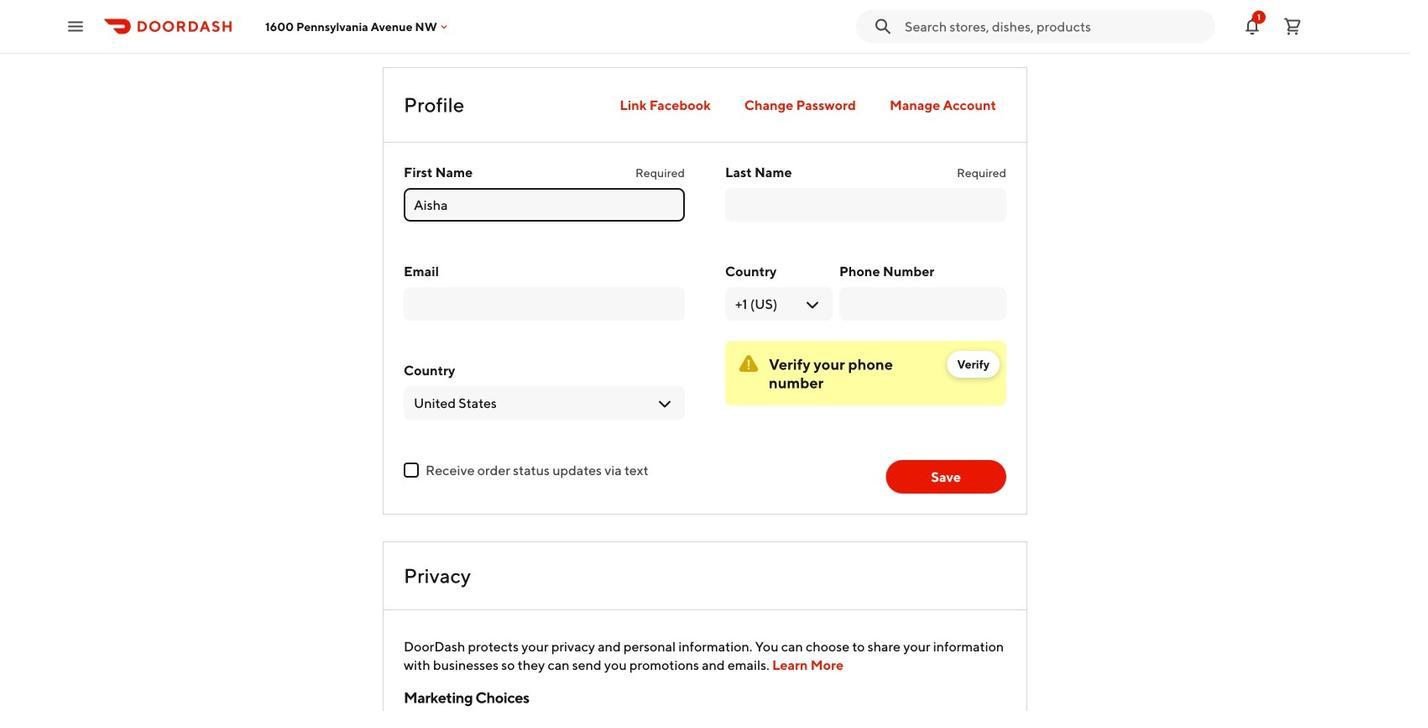 Task type: locate. For each thing, give the bounding box(es) containing it.
open menu image
[[65, 16, 86, 37]]

notification bell image
[[1243, 16, 1263, 37]]

status
[[725, 341, 1007, 406]]

None checkbox
[[404, 463, 419, 478]]

None text field
[[414, 196, 675, 214]]



Task type: vqa. For each thing, say whether or not it's contained in the screenshot.
Donuts
no



Task type: describe. For each thing, give the bounding box(es) containing it.
0 items, open order cart image
[[1283, 16, 1303, 37]]

Store search: begin typing to search for stores available on DoorDash text field
[[905, 17, 1206, 36]]



